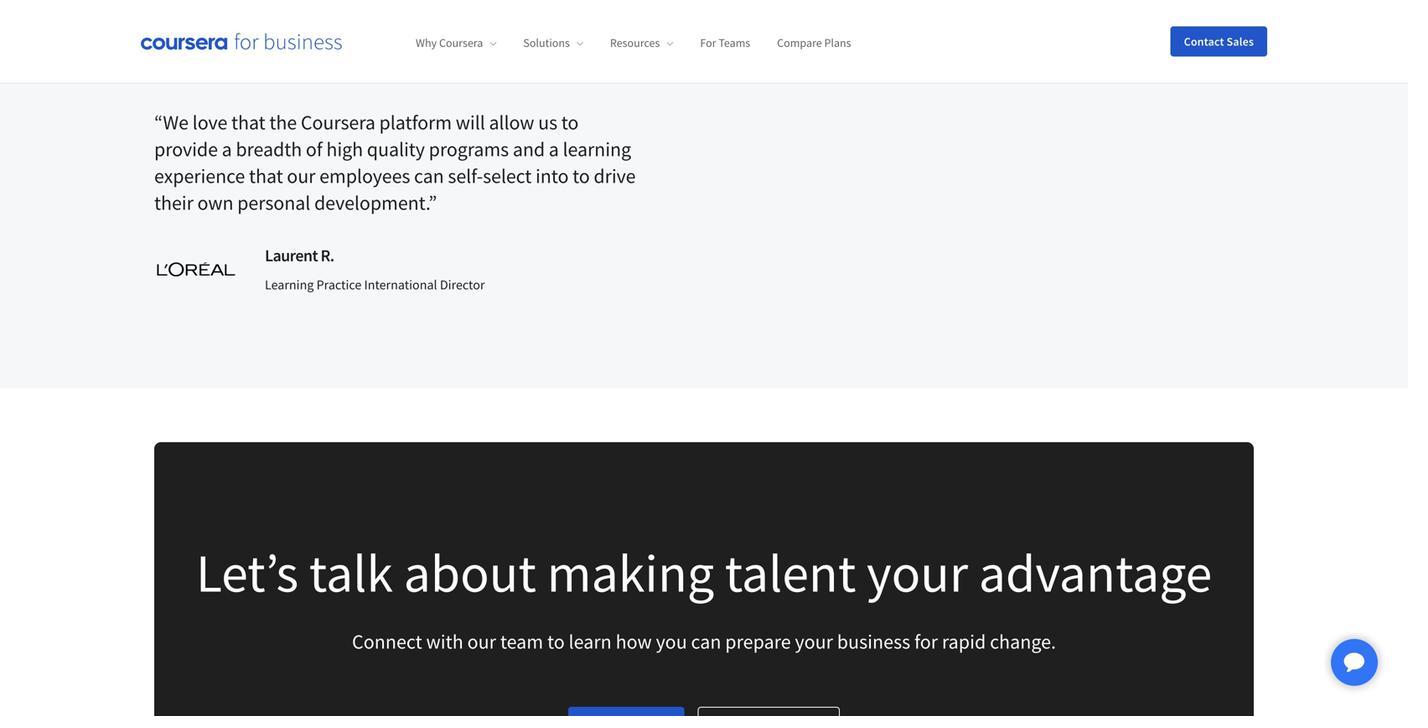 Task type: describe. For each thing, give the bounding box(es) containing it.
1 horizontal spatial your
[[867, 540, 968, 607]]

you
[[656, 630, 687, 655]]

0 vertical spatial coursera
[[439, 35, 483, 50]]

drive
[[594, 164, 636, 189]]

their
[[154, 191, 194, 216]]

can inside we love that the coursera platform will allow us to provide a breadth of high quality programs and a learning experience that our employees can self-select into to drive their own personal development.
[[414, 164, 444, 189]]

practice
[[317, 277, 362, 294]]

2 a from the left
[[549, 137, 559, 162]]

will
[[456, 110, 485, 135]]

laurent
[[265, 245, 318, 266]]

with
[[426, 630, 463, 655]]

1 horizontal spatial our
[[468, 630, 496, 655]]

we love that the coursera platform will allow us to provide a breadth of high quality programs and a learning experience that our employees can self-select into to drive their own personal development.
[[154, 110, 636, 216]]

provide
[[154, 137, 218, 162]]

for teams
[[700, 35, 751, 50]]

change.
[[990, 630, 1056, 655]]

breadth
[[236, 137, 302, 162]]

resources
[[610, 35, 660, 50]]

and
[[513, 137, 545, 162]]

why
[[416, 35, 437, 50]]

allow
[[489, 110, 534, 135]]

why coursera link
[[416, 35, 497, 50]]

director
[[440, 277, 485, 294]]

team
[[500, 630, 543, 655]]

laurent r.
[[265, 245, 334, 266]]

advantage
[[979, 540, 1212, 607]]

about
[[404, 540, 537, 607]]

international
[[364, 277, 437, 294]]

l'oreal logo image
[[154, 260, 238, 279]]

connect
[[352, 630, 422, 655]]

petrobras logo image
[[289, 21, 361, 35]]

high
[[326, 137, 363, 162]]

for
[[700, 35, 716, 50]]

for teams link
[[700, 35, 751, 50]]

development.
[[314, 191, 429, 216]]

into
[[536, 164, 569, 189]]



Task type: vqa. For each thing, say whether or not it's contained in the screenshot.
the right progress
no



Task type: locate. For each thing, give the bounding box(es) containing it.
0 horizontal spatial our
[[287, 164, 316, 189]]

0 vertical spatial that
[[231, 110, 265, 135]]

our down of
[[287, 164, 316, 189]]

contact sales button
[[1171, 26, 1268, 57]]

own
[[197, 191, 233, 216]]

select
[[483, 164, 532, 189]]

employees
[[320, 164, 410, 189]]

p&g logo image
[[177, 12, 246, 45]]

rapid
[[942, 630, 986, 655]]

us
[[538, 110, 558, 135]]

your right the prepare
[[795, 630, 833, 655]]

to right us
[[562, 110, 579, 135]]

1 vertical spatial our
[[468, 630, 496, 655]]

learning
[[265, 277, 314, 294]]

compare
[[777, 35, 822, 50]]

0 horizontal spatial can
[[414, 164, 444, 189]]

compare plans link
[[777, 35, 851, 50]]

platform
[[379, 110, 452, 135]]

1 vertical spatial your
[[795, 630, 833, 655]]

self-
[[448, 164, 483, 189]]

plans
[[825, 35, 851, 50]]

making
[[547, 540, 714, 607]]

0 horizontal spatial your
[[795, 630, 833, 655]]

that down breadth
[[249, 164, 283, 189]]

coursera up high
[[301, 110, 375, 135]]

tata logo image
[[402, 18, 475, 38]]

coursera inside we love that the coursera platform will allow us to provide a breadth of high quality programs and a learning experience that our employees can self-select into to drive their own personal development.
[[301, 110, 375, 135]]

prepare
[[725, 630, 791, 655]]

let's
[[196, 540, 299, 607]]

talent
[[725, 540, 856, 607]]

teams
[[719, 35, 751, 50]]

1 vertical spatial can
[[691, 630, 721, 655]]

programs
[[429, 137, 509, 162]]

the
[[269, 110, 297, 135]]

learning
[[563, 137, 631, 162]]

coursera
[[439, 35, 483, 50], [301, 110, 375, 135]]

your
[[867, 540, 968, 607], [795, 630, 833, 655]]

business
[[837, 630, 911, 655]]

to left learn
[[547, 630, 565, 655]]

compare plans
[[777, 35, 851, 50]]

1 vertical spatial coursera
[[301, 110, 375, 135]]

learning practice international director
[[265, 277, 485, 294]]

to
[[562, 110, 579, 135], [573, 164, 590, 189], [547, 630, 565, 655]]

0 horizontal spatial coursera
[[301, 110, 375, 135]]

can
[[414, 164, 444, 189], [691, 630, 721, 655]]

solutions link
[[523, 35, 583, 50]]

0 horizontal spatial a
[[222, 137, 232, 162]]

r.
[[321, 245, 334, 266]]

your up for
[[867, 540, 968, 607]]

talk
[[309, 540, 393, 607]]

connect with our team to learn how you can prepare your business for rapid change.
[[352, 630, 1056, 655]]

0 vertical spatial your
[[867, 540, 968, 607]]

why coursera
[[416, 35, 483, 50]]

that up breadth
[[231, 110, 265, 135]]

how
[[616, 630, 652, 655]]

a down love
[[222, 137, 232, 162]]

1 vertical spatial that
[[249, 164, 283, 189]]

sales
[[1227, 34, 1254, 49]]

a right and
[[549, 137, 559, 162]]

for
[[915, 630, 938, 655]]

resources link
[[610, 35, 674, 50]]

experience
[[154, 164, 245, 189]]

1 horizontal spatial coursera
[[439, 35, 483, 50]]

our inside we love that the coursera platform will allow us to provide a breadth of high quality programs and a learning experience that our employees can self-select into to drive their own personal development.
[[287, 164, 316, 189]]

1 horizontal spatial can
[[691, 630, 721, 655]]

our
[[287, 164, 316, 189], [468, 630, 496, 655]]

can left the "self-"
[[414, 164, 444, 189]]

contact sales
[[1184, 34, 1254, 49]]

of
[[306, 137, 323, 162]]

0 vertical spatial our
[[287, 164, 316, 189]]

can right you
[[691, 630, 721, 655]]

learn
[[569, 630, 612, 655]]

2 vertical spatial to
[[547, 630, 565, 655]]

0 vertical spatial can
[[414, 164, 444, 189]]

to right into
[[573, 164, 590, 189]]

that
[[231, 110, 265, 135], [249, 164, 283, 189]]

personal
[[237, 191, 310, 216]]

our right with
[[468, 630, 496, 655]]

coursera right why at top
[[439, 35, 483, 50]]

love
[[193, 110, 227, 135]]

1 vertical spatial to
[[573, 164, 590, 189]]

we
[[163, 110, 189, 135]]

1 a from the left
[[222, 137, 232, 162]]

quality
[[367, 137, 425, 162]]

coursera for business image
[[141, 33, 342, 50]]

let's talk about making talent your advantage
[[196, 540, 1212, 607]]

a
[[222, 137, 232, 162], [549, 137, 559, 162]]

0 vertical spatial to
[[562, 110, 579, 135]]

contact
[[1184, 34, 1225, 49]]

1 horizontal spatial a
[[549, 137, 559, 162]]

solutions
[[523, 35, 570, 50]]



